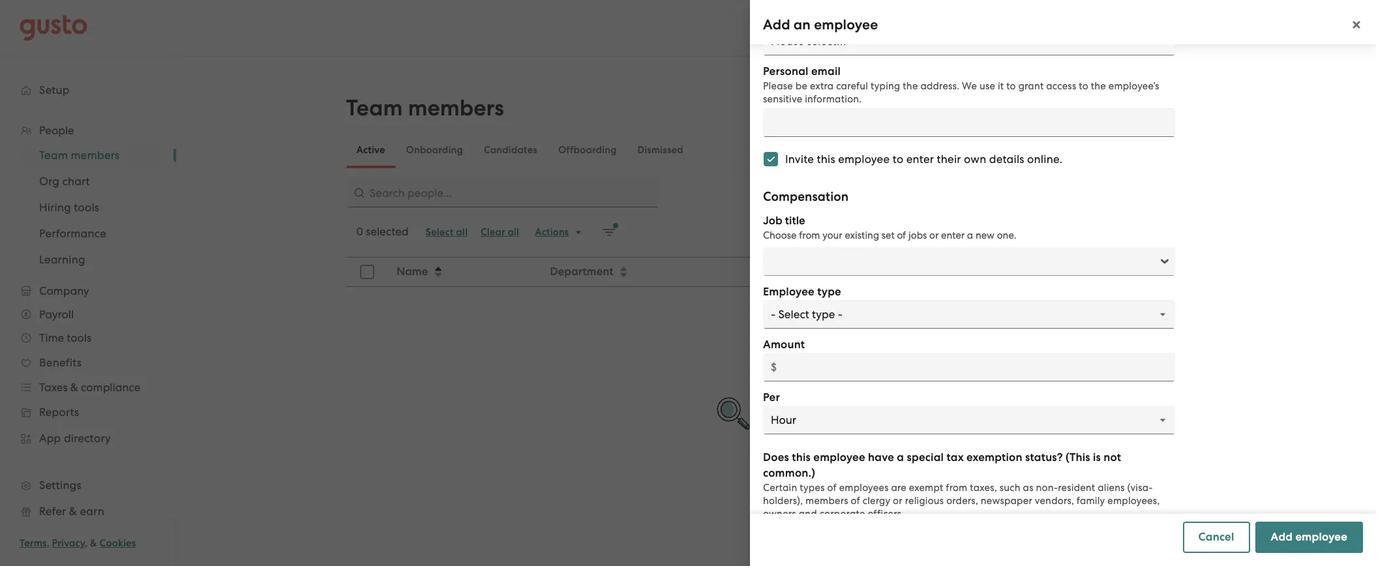 Task type: vqa. For each thing, say whether or not it's contained in the screenshot.
team
yes



Task type: describe. For each thing, give the bounding box(es) containing it.
common.)
[[763, 467, 816, 480]]

status?
[[1026, 451, 1063, 465]]

clear all button
[[474, 222, 526, 243]]

enter inside the job title choose from your existing set of jobs or enter a new one.
[[941, 230, 965, 241]]

terms link
[[20, 538, 47, 549]]

people
[[769, 406, 806, 419]]

address.
[[921, 80, 960, 92]]

as
[[1023, 482, 1034, 494]]

employee
[[763, 285, 815, 299]]

title
[[785, 214, 806, 228]]

onboarding
[[406, 144, 463, 156]]

privacy
[[52, 538, 85, 549]]

vendors,
[[1035, 495, 1075, 507]]

select all button
[[419, 222, 474, 243]]

onboarding button
[[396, 134, 474, 166]]

newspaper
[[981, 495, 1033, 507]]

candidates
[[484, 144, 538, 156]]

holders),
[[763, 495, 803, 507]]

your
[[823, 230, 843, 241]]

(visa-
[[1128, 482, 1153, 494]]

no
[[751, 406, 767, 419]]

employees
[[840, 482, 889, 494]]

Select all rows on this page checkbox
[[353, 258, 381, 286]]

their
[[937, 153, 962, 166]]

cookies
[[100, 538, 136, 549]]

2 , from the left
[[85, 538, 88, 549]]

Personal email field
[[763, 108, 1176, 137]]

add a team member
[[1083, 104, 1192, 117]]

name button
[[389, 258, 541, 286]]

email
[[812, 65, 841, 78]]

candidates button
[[474, 134, 548, 166]]

select all
[[426, 226, 468, 238]]

orders,
[[947, 495, 979, 507]]

invite
[[786, 153, 814, 166]]

all for clear all
[[508, 226, 519, 238]]

details
[[990, 153, 1025, 166]]

2 horizontal spatial to
[[1079, 80, 1089, 92]]

member
[[1148, 104, 1192, 117]]

per
[[763, 391, 780, 405]]

1 the from the left
[[903, 80, 918, 92]]

terms
[[20, 538, 47, 549]]

0 vertical spatial members
[[408, 95, 504, 121]]

resident
[[1058, 482, 1096, 494]]

it
[[998, 80, 1004, 92]]

Amount field
[[763, 353, 1176, 382]]

choose
[[763, 230, 797, 241]]

an
[[794, 16, 811, 33]]

is
[[1094, 451, 1101, 465]]

employee inside button
[[1296, 530, 1348, 544]]

employee for add
[[814, 16, 878, 33]]

non-
[[1036, 482, 1058, 494]]

set
[[882, 230, 895, 241]]

employees,
[[1108, 495, 1160, 507]]

1 vertical spatial of
[[828, 482, 837, 494]]

extra
[[810, 80, 834, 92]]

such
[[1000, 482, 1021, 494]]

terms , privacy , & cookies
[[20, 538, 136, 549]]

from inside "does this employee have a special tax exemption status? (this is not common.) certain types of employees are exempt from taxes, such as non-resident aliens (visa- holders), members of clergy or religious orders, newspaper vendors, family employees, owners and corporate officers."
[[946, 482, 968, 494]]

clear all
[[481, 226, 519, 238]]

offboarding button
[[548, 134, 627, 166]]

this for invite
[[817, 153, 836, 166]]

0 selected
[[357, 225, 409, 238]]

from inside the job title choose from your existing set of jobs or enter a new one.
[[799, 230, 820, 241]]

jobs
[[909, 230, 927, 241]]

team
[[346, 95, 403, 121]]

1 , from the left
[[47, 538, 49, 549]]

a inside "does this employee have a special tax exemption status? (this is not common.) certain types of employees are exempt from taxes, such as non-resident aliens (visa- holders), members of clergy or religious orders, newspaper vendors, family employees, owners and corporate officers."
[[897, 451, 904, 465]]

careful
[[837, 80, 869, 92]]

are
[[892, 482, 907, 494]]

taxes,
[[970, 482, 998, 494]]

add for add a team member
[[1083, 104, 1105, 117]]

team members
[[346, 95, 504, 121]]

department
[[550, 265, 613, 279]]

we
[[962, 80, 977, 92]]

family
[[1077, 495, 1106, 507]]

team
[[1117, 104, 1145, 117]]

employment
[[921, 265, 985, 279]]

cancel button
[[1183, 522, 1250, 553]]

offboarding
[[558, 144, 617, 156]]

members inside "does this employee have a special tax exemption status? (this is not common.) certain types of employees are exempt from taxes, such as non-resident aliens (visa- holders), members of clergy or religious orders, newspaper vendors, family employees, owners and corporate officers."
[[806, 495, 849, 507]]

personal email please be extra careful typing the address. we use it to grant access to the employee's sensitive information.
[[763, 65, 1160, 105]]

0 horizontal spatial to
[[893, 153, 904, 166]]

cancel
[[1199, 530, 1235, 544]]

add employee button
[[1256, 522, 1364, 553]]

job title choose from your existing set of jobs or enter a new one.
[[763, 214, 1017, 241]]

type for employment type
[[988, 265, 1011, 279]]

all for select all
[[456, 226, 468, 238]]

officers.
[[868, 508, 904, 520]]



Task type: locate. For each thing, give the bounding box(es) containing it.
selected
[[366, 225, 409, 238]]

0 vertical spatial of
[[897, 230, 906, 241]]

0 vertical spatial enter
[[907, 153, 934, 166]]

employee
[[814, 16, 878, 33], [839, 153, 890, 166], [814, 451, 866, 465], [1296, 530, 1348, 544]]

1 horizontal spatial type
[[988, 265, 1011, 279]]

invite this employee to enter their own details online.
[[786, 153, 1063, 166]]

one.
[[997, 230, 1017, 241]]

members down types
[[806, 495, 849, 507]]

1 vertical spatial type
[[818, 285, 842, 299]]

does this employee have a special tax exemption status? (this is not common.) certain types of employees are exempt from taxes, such as non-resident aliens (visa- holders), members of clergy or religious orders, newspaper vendors, family employees, owners and corporate officers.
[[763, 451, 1160, 520]]

0 horizontal spatial add
[[763, 16, 791, 33]]

type inside dialog main content element
[[818, 285, 842, 299]]

type for employee type
[[818, 285, 842, 299]]

0 horizontal spatial or
[[893, 495, 903, 507]]

0 vertical spatial this
[[817, 153, 836, 166]]

a left new
[[968, 230, 974, 241]]

from
[[799, 230, 820, 241], [946, 482, 968, 494]]

corporate
[[820, 508, 866, 520]]

own
[[964, 153, 987, 166]]

1 vertical spatial or
[[893, 495, 903, 507]]

compensation
[[763, 189, 849, 204]]

team members tab list
[[346, 132, 1207, 168]]

1 horizontal spatial this
[[817, 153, 836, 166]]

employee's
[[1109, 80, 1160, 92]]

2 horizontal spatial of
[[897, 230, 906, 241]]

to left their
[[893, 153, 904, 166]]

or down are
[[893, 495, 903, 507]]

amount
[[763, 338, 805, 352]]

be
[[796, 80, 808, 92]]

1 vertical spatial members
[[806, 495, 849, 507]]

0 horizontal spatial the
[[903, 80, 918, 92]]

of right types
[[828, 482, 837, 494]]

0 horizontal spatial from
[[799, 230, 820, 241]]

to right it
[[1007, 80, 1016, 92]]

clergy
[[863, 495, 891, 507]]

certain
[[763, 482, 798, 494]]

the right typing
[[903, 80, 918, 92]]

or inside "does this employee have a special tax exemption status? (this is not common.) certain types of employees are exempt from taxes, such as non-resident aliens (visa- holders), members of clergy or religious orders, newspaper vendors, family employees, owners and corporate officers."
[[893, 495, 903, 507]]

type inside button
[[988, 265, 1011, 279]]

employee type
[[763, 285, 842, 299]]

all right select in the top of the page
[[456, 226, 468, 238]]

employment type button
[[913, 258, 1207, 286]]

1 vertical spatial a
[[968, 230, 974, 241]]

0 horizontal spatial a
[[897, 451, 904, 465]]

job
[[763, 214, 783, 228]]

1 horizontal spatial members
[[806, 495, 849, 507]]

or inside the job title choose from your existing set of jobs or enter a new one.
[[930, 230, 939, 241]]

this right invite
[[817, 153, 836, 166]]

enter
[[907, 153, 934, 166], [941, 230, 965, 241]]

0 horizontal spatial ,
[[47, 538, 49, 549]]

and
[[799, 508, 817, 520]]

dialog main content element
[[750, 0, 1377, 552]]

2 the from the left
[[1091, 80, 1107, 92]]

1 vertical spatial add
[[1083, 104, 1105, 117]]

select
[[426, 226, 454, 238]]

the left employee's
[[1091, 80, 1107, 92]]

0 vertical spatial or
[[930, 230, 939, 241]]

grant
[[1019, 80, 1044, 92]]

Invite this employee to enter their own details online. checkbox
[[757, 145, 786, 174]]

access
[[1047, 80, 1077, 92]]

0 horizontal spatial of
[[828, 482, 837, 494]]

(this
[[1066, 451, 1091, 465]]

1 horizontal spatial or
[[930, 230, 939, 241]]

0
[[357, 225, 363, 238]]

1 horizontal spatial to
[[1007, 80, 1016, 92]]

employee for does
[[814, 451, 866, 465]]

2 horizontal spatial add
[[1271, 530, 1293, 544]]

1 horizontal spatial a
[[968, 230, 974, 241]]

a inside the job title choose from your existing set of jobs or enter a new one.
[[968, 230, 974, 241]]

special
[[907, 451, 944, 465]]

1 vertical spatial from
[[946, 482, 968, 494]]

add employee
[[1271, 530, 1348, 544]]

type right employee
[[818, 285, 842, 299]]

1 horizontal spatial ,
[[85, 538, 88, 549]]

add an employee
[[763, 16, 878, 33]]

this inside "does this employee have a special tax exemption status? (this is not common.) certain types of employees are exempt from taxes, such as non-resident aliens (visa- holders), members of clergy or religious orders, newspaper vendors, family employees, owners and corporate officers."
[[792, 451, 811, 465]]

add for add employee
[[1271, 530, 1293, 544]]

, left &
[[85, 538, 88, 549]]

&
[[90, 538, 97, 549]]

employee for invite
[[839, 153, 890, 166]]

personal
[[763, 65, 809, 78]]

2 vertical spatial add
[[1271, 530, 1293, 544]]

active button
[[346, 134, 396, 166]]

exempt
[[909, 482, 944, 494]]

0 vertical spatial a
[[1107, 104, 1114, 117]]

no people found
[[751, 406, 839, 419]]

the
[[903, 80, 918, 92], [1091, 80, 1107, 92]]

a inside button
[[1107, 104, 1114, 117]]

please
[[763, 80, 793, 92]]

religious
[[905, 495, 944, 507]]

Search people... field
[[346, 179, 659, 207]]

use
[[980, 80, 996, 92]]

a right have
[[897, 451, 904, 465]]

2 all from the left
[[508, 226, 519, 238]]

0 horizontal spatial type
[[818, 285, 842, 299]]

members up onboarding button
[[408, 95, 504, 121]]

add a team member button
[[1067, 95, 1207, 127]]

add a team member drawer dialog
[[750, 0, 1377, 566]]

1 vertical spatial this
[[792, 451, 811, 465]]

, left privacy
[[47, 538, 49, 549]]

employee inside "does this employee have a special tax exemption status? (this is not common.) certain types of employees are exempt from taxes, such as non-resident aliens (visa- holders), members of clergy or religious orders, newspaper vendors, family employees, owners and corporate officers."
[[814, 451, 866, 465]]

department button
[[542, 258, 770, 286]]

new
[[976, 230, 995, 241]]

2 horizontal spatial a
[[1107, 104, 1114, 117]]

dismissed
[[638, 144, 684, 156]]

home image
[[20, 15, 87, 41]]

1 horizontal spatial enter
[[941, 230, 965, 241]]

0 horizontal spatial this
[[792, 451, 811, 465]]

sensitive
[[763, 93, 803, 105]]

1 horizontal spatial add
[[1083, 104, 1105, 117]]

type down one.
[[988, 265, 1011, 279]]

existing
[[845, 230, 880, 241]]

0 vertical spatial type
[[988, 265, 1011, 279]]

all right clear
[[508, 226, 519, 238]]

new notifications image
[[603, 226, 616, 239], [603, 226, 616, 239]]

all inside clear all 'button'
[[508, 226, 519, 238]]

from up the orders,
[[946, 482, 968, 494]]

or
[[930, 230, 939, 241], [893, 495, 903, 507]]

from down the 'title'
[[799, 230, 820, 241]]

a
[[1107, 104, 1114, 117], [968, 230, 974, 241], [897, 451, 904, 465]]

0 vertical spatial from
[[799, 230, 820, 241]]

1 horizontal spatial from
[[946, 482, 968, 494]]

does
[[763, 451, 790, 465]]

1 horizontal spatial all
[[508, 226, 519, 238]]

1 all from the left
[[456, 226, 468, 238]]

0 horizontal spatial all
[[456, 226, 468, 238]]

0 selected status
[[357, 225, 409, 238]]

2 vertical spatial a
[[897, 451, 904, 465]]

found
[[808, 406, 839, 419]]

enter left new
[[941, 230, 965, 241]]

this for does
[[792, 451, 811, 465]]

1 vertical spatial enter
[[941, 230, 965, 241]]

0 horizontal spatial members
[[408, 95, 504, 121]]

clear
[[481, 226, 506, 238]]

aliens
[[1098, 482, 1125, 494]]

2 vertical spatial of
[[851, 495, 861, 507]]

name
[[396, 265, 428, 279]]

0 horizontal spatial enter
[[907, 153, 934, 166]]

or right jobs
[[930, 230, 939, 241]]

1 horizontal spatial the
[[1091, 80, 1107, 92]]

of right "set"
[[897, 230, 906, 241]]

to right access
[[1079, 80, 1089, 92]]

account menu element
[[1125, 0, 1357, 55]]

of down employees
[[851, 495, 861, 507]]

information.
[[805, 93, 862, 105]]

of inside the job title choose from your existing set of jobs or enter a new one.
[[897, 230, 906, 241]]

active
[[357, 144, 385, 156]]

enter left their
[[907, 153, 934, 166]]

exemption
[[967, 451, 1023, 465]]

add for add an employee
[[763, 16, 791, 33]]

to
[[1007, 80, 1016, 92], [1079, 80, 1089, 92], [893, 153, 904, 166]]

a left team at the top
[[1107, 104, 1114, 117]]

all inside select all button
[[456, 226, 468, 238]]

this up common.) on the bottom right of page
[[792, 451, 811, 465]]

not
[[1104, 451, 1122, 465]]

this
[[817, 153, 836, 166], [792, 451, 811, 465]]

typing
[[871, 80, 901, 92]]

1 horizontal spatial of
[[851, 495, 861, 507]]

0 vertical spatial add
[[763, 16, 791, 33]]



